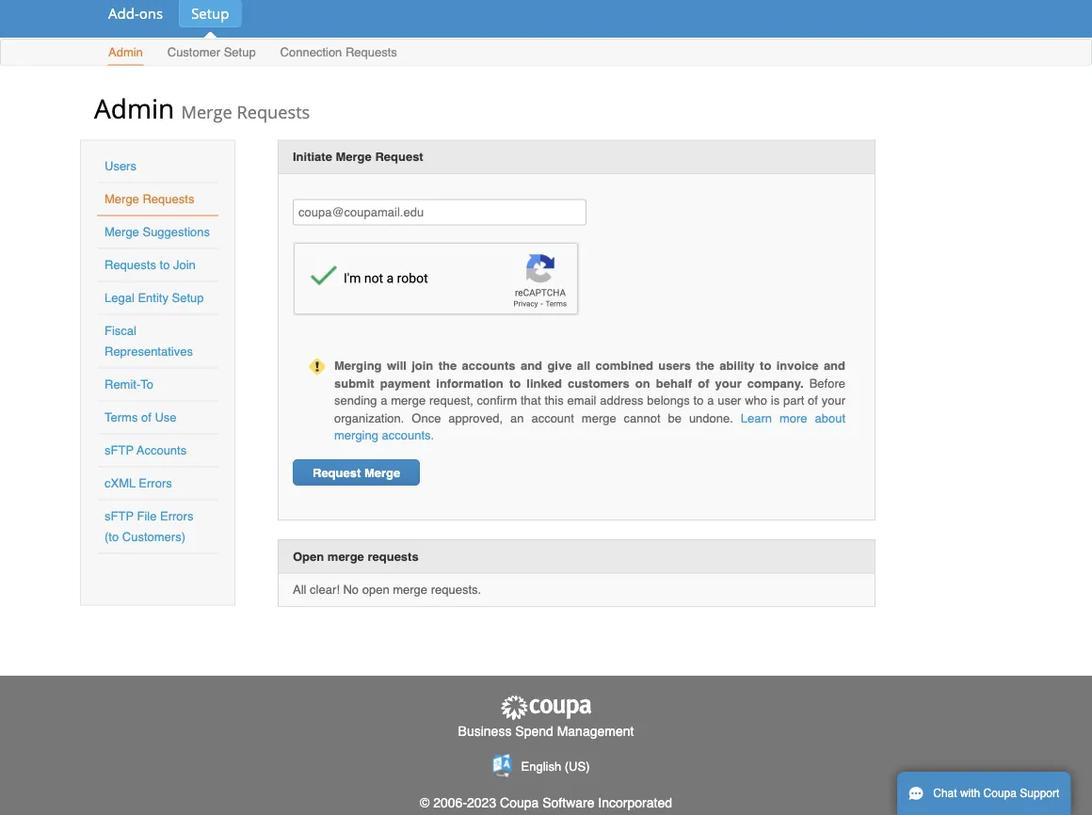 Task type: describe. For each thing, give the bounding box(es) containing it.
be
[[668, 411, 682, 425]]

coupa@coupamail.edu text field
[[293, 199, 587, 226]]

open
[[362, 583, 390, 597]]

2023
[[467, 796, 497, 811]]

to left join
[[160, 258, 170, 272]]

terms of use
[[105, 411, 177, 425]]

requests to join link
[[105, 258, 196, 272]]

admin merge requests
[[94, 90, 310, 126]]

add-ons
[[108, 3, 163, 23]]

terms of use link
[[105, 411, 177, 425]]

fiscal representatives
[[105, 324, 193, 359]]

sftp accounts
[[105, 444, 187, 458]]

file
[[137, 510, 157, 524]]

business
[[458, 724, 512, 739]]

(to
[[105, 530, 119, 544]]

merge down users
[[105, 192, 139, 206]]

merging
[[334, 359, 382, 373]]

customer setup
[[167, 45, 256, 59]]

customers
[[568, 376, 630, 390]]

1 the from the left
[[439, 359, 457, 373]]

chat with coupa support button
[[898, 772, 1071, 816]]

1 and from the left
[[521, 359, 543, 373]]

english
[[521, 760, 562, 774]]

0 horizontal spatial coupa
[[500, 796, 539, 811]]

before
[[810, 376, 846, 390]]

to up the that
[[509, 376, 521, 390]]

to up company.
[[760, 359, 772, 373]]

merge for request
[[364, 466, 401, 481]]

merge suggestions link
[[105, 225, 210, 239]]

initiate
[[293, 150, 332, 164]]

0 vertical spatial setup
[[191, 3, 229, 23]]

learn
[[741, 411, 772, 425]]

cxml errors
[[105, 477, 172, 491]]

all
[[577, 359, 591, 373]]

learn more about merging accounts.
[[334, 411, 846, 443]]

© 2006-2023 coupa software incorporated
[[420, 796, 673, 811]]

legal entity setup
[[105, 291, 204, 305]]

add-ons link
[[96, 0, 175, 27]]

of inside merging will join the accounts and give all combined users the ability to invoice and submit payment information to linked customers on behalf of your company.
[[698, 376, 710, 390]]

merge requests link
[[105, 192, 194, 206]]

this
[[545, 394, 564, 408]]

requests
[[368, 550, 419, 564]]

users
[[105, 159, 137, 173]]

email
[[567, 394, 597, 408]]

account
[[532, 411, 575, 425]]

merging will join the accounts and give all combined users the ability to invoice and submit payment information to linked customers on behalf of your company.
[[334, 359, 846, 390]]

belongs
[[647, 394, 690, 408]]

confirm
[[477, 394, 517, 408]]

chat with coupa support
[[934, 787, 1060, 801]]

request,
[[429, 394, 474, 408]]

errors inside sftp file errors (to customers)
[[160, 510, 193, 524]]

merge down payment
[[391, 394, 426, 408]]

before sending a merge request, confirm that this email address belongs to a user who is part of your organization. once approved, an account merge cannot be undone.
[[334, 376, 846, 425]]

cxml errors link
[[105, 477, 172, 491]]

payment
[[380, 376, 431, 390]]

suggestions
[[143, 225, 210, 239]]

that
[[521, 394, 541, 408]]

management
[[557, 724, 634, 739]]

combined
[[596, 359, 654, 373]]

1 a from the left
[[381, 394, 388, 408]]

with
[[961, 787, 981, 801]]

join
[[412, 359, 434, 373]]

sftp for sftp file errors (to customers)
[[105, 510, 134, 524]]

will
[[387, 359, 407, 373]]

customers)
[[122, 530, 186, 544]]

all clear! no open merge requests.
[[293, 583, 481, 597]]

to inside before sending a merge request, confirm that this email address belongs to a user who is part of your organization. once approved, an account merge cannot be undone.
[[694, 394, 704, 408]]

to
[[141, 378, 154, 392]]

request merge button
[[293, 460, 420, 486]]

undone.
[[689, 411, 734, 425]]

2 vertical spatial setup
[[172, 291, 204, 305]]

connection requests link
[[279, 41, 398, 65]]

learn more about merging accounts. link
[[334, 411, 846, 443]]

remit-
[[105, 378, 141, 392]]

requests to join
[[105, 258, 196, 272]]

merge right open
[[393, 583, 428, 597]]

entity
[[138, 291, 169, 305]]

sftp file errors (to customers) link
[[105, 510, 193, 544]]



Task type: vqa. For each thing, say whether or not it's contained in the screenshot.
*
no



Task type: locate. For each thing, give the bounding box(es) containing it.
connection
[[280, 45, 342, 59]]

1 vertical spatial request
[[313, 466, 361, 481]]

use
[[155, 411, 177, 425]]

admin
[[108, 45, 143, 59], [94, 90, 174, 126]]

request down merging
[[313, 466, 361, 481]]

request merge
[[313, 466, 401, 481]]

remit-to link
[[105, 378, 154, 392]]

merge inside 'admin merge requests'
[[181, 100, 232, 123]]

admin for admin merge requests
[[94, 90, 174, 126]]

merge down email
[[582, 411, 617, 425]]

sftp inside sftp file errors (to customers)
[[105, 510, 134, 524]]

sftp up (to
[[105, 510, 134, 524]]

your up 'about'
[[822, 394, 846, 408]]

requests
[[346, 45, 397, 59], [237, 100, 310, 123], [143, 192, 194, 206], [105, 258, 156, 272]]

business spend management
[[458, 724, 634, 739]]

company.
[[748, 376, 804, 390]]

merge for initiate
[[336, 150, 372, 164]]

chat
[[934, 787, 958, 801]]

sftp accounts link
[[105, 444, 187, 458]]

about
[[815, 411, 846, 425]]

who
[[745, 394, 768, 408]]

admin down add-
[[108, 45, 143, 59]]

user
[[718, 394, 742, 408]]

legal
[[105, 291, 135, 305]]

a
[[381, 394, 388, 408], [708, 394, 714, 408]]

1 vertical spatial of
[[808, 394, 819, 408]]

submit
[[334, 376, 375, 390]]

request up coupa@coupamail.edu text box
[[375, 150, 424, 164]]

setup right customer
[[224, 45, 256, 59]]

legal entity setup link
[[105, 291, 204, 305]]

merge down 'merge requests' link
[[105, 225, 139, 239]]

invoice
[[777, 359, 819, 373]]

the right join
[[439, 359, 457, 373]]

sftp for sftp accounts
[[105, 444, 134, 458]]

requests inside 'admin merge requests'
[[237, 100, 310, 123]]

of right behalf
[[698, 376, 710, 390]]

requests right the connection
[[346, 45, 397, 59]]

initiate merge request
[[293, 150, 424, 164]]

join
[[173, 258, 196, 272]]

setup link
[[179, 0, 242, 27]]

add-
[[108, 3, 139, 23]]

merge
[[181, 100, 232, 123], [336, 150, 372, 164], [105, 192, 139, 206], [105, 225, 139, 239], [364, 466, 401, 481]]

setup down join
[[172, 291, 204, 305]]

coupa supplier portal image
[[499, 695, 593, 722]]

accounts.
[[382, 429, 434, 443]]

sftp
[[105, 444, 134, 458], [105, 510, 134, 524]]

once
[[412, 411, 441, 425]]

software
[[543, 796, 595, 811]]

address
[[600, 394, 644, 408]]

your inside before sending a merge request, confirm that this email address belongs to a user who is part of your organization. once approved, an account merge cannot be undone.
[[822, 394, 846, 408]]

the right users
[[696, 359, 715, 373]]

0 vertical spatial of
[[698, 376, 710, 390]]

coupa right the 2023
[[500, 796, 539, 811]]

1 horizontal spatial coupa
[[984, 787, 1017, 801]]

merging
[[334, 429, 379, 443]]

errors down accounts
[[139, 477, 172, 491]]

support
[[1020, 787, 1060, 801]]

of right part at the top of page
[[808, 394, 819, 408]]

requests up suggestions on the left of the page
[[143, 192, 194, 206]]

1 vertical spatial admin
[[94, 90, 174, 126]]

1 horizontal spatial and
[[824, 359, 846, 373]]

linked
[[527, 376, 562, 390]]

1 vertical spatial your
[[822, 394, 846, 408]]

open
[[293, 550, 324, 564]]

1 vertical spatial setup
[[224, 45, 256, 59]]

2 the from the left
[[696, 359, 715, 373]]

admin down 'admin' link
[[94, 90, 174, 126]]

merge up no
[[328, 550, 364, 564]]

customer setup link
[[166, 41, 257, 65]]

coupa inside button
[[984, 787, 1017, 801]]

fiscal representatives link
[[105, 324, 193, 359]]

sftp up cxml
[[105, 444, 134, 458]]

2 a from the left
[[708, 394, 714, 408]]

2 vertical spatial of
[[141, 411, 152, 425]]

0 vertical spatial request
[[375, 150, 424, 164]]

setup up customer setup
[[191, 3, 229, 23]]

0 vertical spatial errors
[[139, 477, 172, 491]]

of
[[698, 376, 710, 390], [808, 394, 819, 408], [141, 411, 152, 425]]

errors right file
[[160, 510, 193, 524]]

accounts
[[462, 359, 516, 373]]

all
[[293, 583, 307, 597]]

sftp file errors (to customers)
[[105, 510, 193, 544]]

to
[[160, 258, 170, 272], [760, 359, 772, 373], [509, 376, 521, 390], [694, 394, 704, 408]]

merge inside button
[[364, 466, 401, 481]]

of left use
[[141, 411, 152, 425]]

terms
[[105, 411, 138, 425]]

ability
[[720, 359, 755, 373]]

approved,
[[449, 411, 503, 425]]

2 sftp from the top
[[105, 510, 134, 524]]

representatives
[[105, 345, 193, 359]]

0 vertical spatial sftp
[[105, 444, 134, 458]]

errors
[[139, 477, 172, 491], [160, 510, 193, 524]]

on
[[636, 376, 651, 390]]

a up organization.
[[381, 394, 388, 408]]

0 vertical spatial your
[[715, 376, 742, 390]]

1 horizontal spatial a
[[708, 394, 714, 408]]

2 and from the left
[[824, 359, 846, 373]]

accounts
[[137, 444, 187, 458]]

merge down customer setup link
[[181, 100, 232, 123]]

0 horizontal spatial request
[[313, 466, 361, 481]]

english (us)
[[521, 760, 590, 774]]

spend
[[516, 724, 554, 739]]

sending
[[334, 394, 377, 408]]

coupa right with
[[984, 787, 1017, 801]]

merge for admin
[[181, 100, 232, 123]]

merge requests
[[105, 192, 194, 206]]

your
[[715, 376, 742, 390], [822, 394, 846, 408]]

coupa
[[984, 787, 1017, 801], [500, 796, 539, 811]]

requests inside connection requests link
[[346, 45, 397, 59]]

ons
[[139, 3, 163, 23]]

remit-to
[[105, 378, 154, 392]]

1 horizontal spatial your
[[822, 394, 846, 408]]

requests.
[[431, 583, 481, 597]]

fiscal
[[105, 324, 137, 338]]

1 sftp from the top
[[105, 444, 134, 458]]

give
[[548, 359, 572, 373]]

your up user
[[715, 376, 742, 390]]

your inside merging will join the accounts and give all combined users the ability to invoice and submit payment information to linked customers on behalf of your company.
[[715, 376, 742, 390]]

0 horizontal spatial and
[[521, 359, 543, 373]]

users link
[[105, 159, 137, 173]]

requests up initiate
[[237, 100, 310, 123]]

0 horizontal spatial your
[[715, 376, 742, 390]]

request inside request merge button
[[313, 466, 361, 481]]

0 horizontal spatial a
[[381, 394, 388, 408]]

requests up legal
[[105, 258, 156, 272]]

0 vertical spatial admin
[[108, 45, 143, 59]]

admin link
[[107, 41, 144, 65]]

of inside before sending a merge request, confirm that this email address belongs to a user who is part of your organization. once approved, an account merge cannot be undone.
[[808, 394, 819, 408]]

cannot
[[624, 411, 661, 425]]

1 vertical spatial errors
[[160, 510, 193, 524]]

and up linked
[[521, 359, 543, 373]]

information
[[436, 376, 504, 390]]

0 horizontal spatial the
[[439, 359, 457, 373]]

1 horizontal spatial the
[[696, 359, 715, 373]]

open merge requests
[[293, 550, 419, 564]]

an
[[511, 411, 524, 425]]

1 horizontal spatial request
[[375, 150, 424, 164]]

behalf
[[656, 376, 692, 390]]

incorporated
[[598, 796, 673, 811]]

and up before
[[824, 359, 846, 373]]

(us)
[[565, 760, 590, 774]]

0 horizontal spatial of
[[141, 411, 152, 425]]

to up undone. on the bottom right of the page
[[694, 394, 704, 408]]

connection requests
[[280, 45, 397, 59]]

admin for admin
[[108, 45, 143, 59]]

merge suggestions
[[105, 225, 210, 239]]

1 horizontal spatial of
[[698, 376, 710, 390]]

merge down accounts. at the left bottom of the page
[[364, 466, 401, 481]]

2 horizontal spatial of
[[808, 394, 819, 408]]

merge right initiate
[[336, 150, 372, 164]]

more
[[780, 411, 808, 425]]

a up undone. on the bottom right of the page
[[708, 394, 714, 408]]

is
[[771, 394, 780, 408]]

1 vertical spatial sftp
[[105, 510, 134, 524]]



